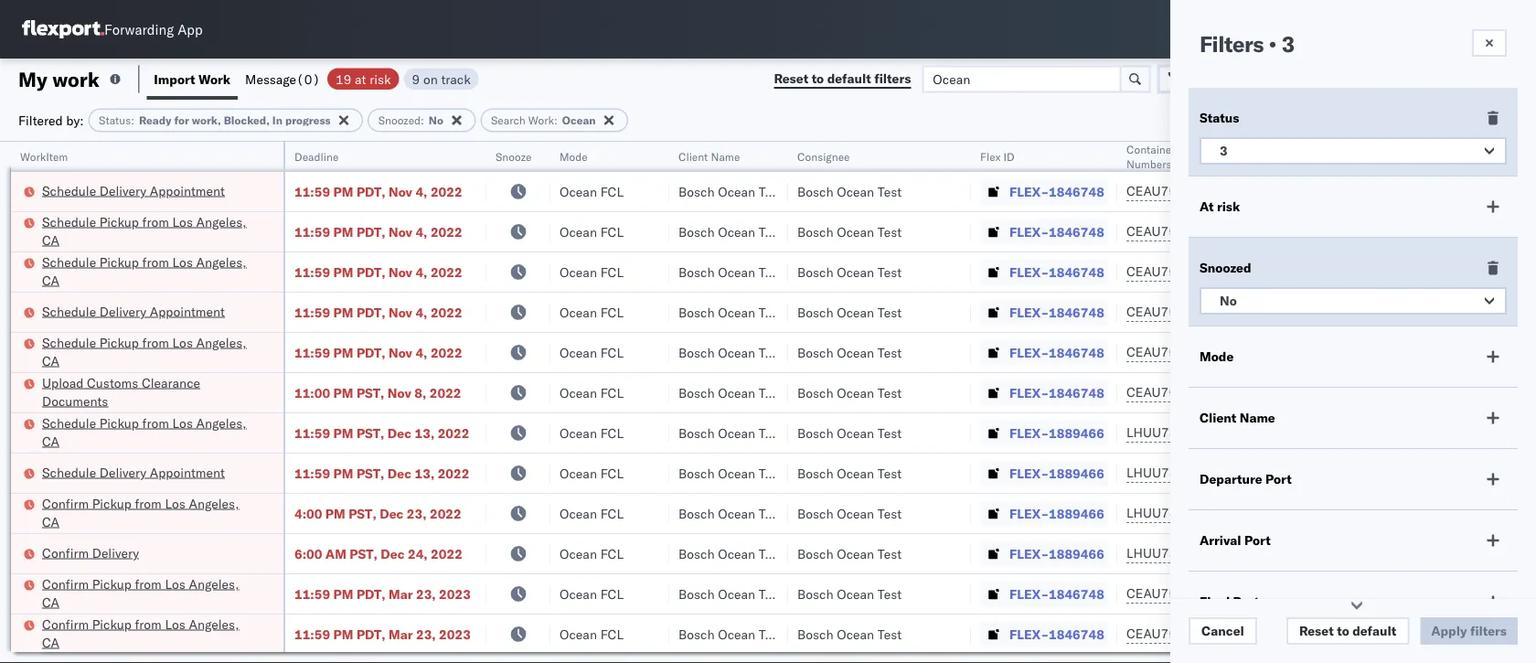Task type: vqa. For each thing, say whether or not it's contained in the screenshot.
the right #:
no



Task type: describe. For each thing, give the bounding box(es) containing it.
23, for 3rd confirm pickup from los angeles, ca button from the top of the page
[[416, 626, 436, 642]]

mbl/mawb
[[1246, 150, 1309, 163]]

9 11:59 from the top
[[295, 626, 330, 642]]

resize handle column header for container numbers
[[1215, 142, 1237, 663]]

3 schedule pickup from los angeles, ca from the top
[[42, 334, 247, 369]]

os button
[[1473, 8, 1515, 50]]

to for reset to default
[[1337, 623, 1350, 639]]

message (0)
[[245, 71, 320, 87]]

confirm delivery button
[[42, 544, 139, 564]]

8 flex- from the top
[[1010, 465, 1049, 481]]

1 appointment from the top
[[150, 182, 225, 198]]

confirm pickup from los angeles, ca for 2nd confirm pickup from los angeles, ca button from the bottom
[[42, 576, 239, 610]]

3 button
[[1200, 137, 1507, 165]]

1 flex-1846748 from the top
[[1010, 183, 1105, 199]]

client name inside button
[[679, 150, 740, 163]]

3 abcdefg78456546 from the top
[[1246, 505, 1369, 521]]

1 schedule from the top
[[42, 182, 96, 198]]

5 schedule from the top
[[42, 334, 96, 350]]

final
[[1200, 594, 1230, 610]]

app
[[178, 21, 203, 38]]

mode button
[[551, 145, 651, 164]]

forwarding app link
[[22, 20, 203, 38]]

numbers for container numbers
[[1127, 157, 1172, 171]]

4 ceau7522281, from the top
[[1127, 304, 1221, 320]]

container
[[1127, 142, 1176, 156]]

6 ca from the top
[[42, 594, 59, 610]]

8 ocean fcl from the top
[[560, 465, 624, 481]]

1 1846748 from the top
[[1049, 183, 1105, 199]]

2 schedule delivery appointment button from the top
[[42, 302, 225, 322]]

dec up '6:00 am pst, dec 24, 2022'
[[380, 505, 404, 521]]

12 ocean fcl from the top
[[560, 626, 624, 642]]

3 schedule delivery appointment link from the top
[[42, 463, 225, 482]]

(0)
[[296, 71, 320, 87]]

5 fcl from the top
[[601, 344, 624, 360]]

11:00
[[295, 385, 330, 401]]

work,
[[192, 113, 221, 127]]

documents
[[42, 393, 108, 409]]

•
[[1269, 30, 1277, 58]]

0 vertical spatial 3
[[1282, 30, 1295, 58]]

11:59 pm pdt, mar 23, 2023 for 3rd confirm pickup from los angeles, ca button from the top of the page
[[295, 626, 471, 642]]

4 pdt, from the top
[[357, 304, 386, 320]]

client inside 'client name' button
[[679, 150, 708, 163]]

at
[[355, 71, 366, 87]]

resize handle column header for mbl/mawb numbers
[[1443, 142, 1465, 663]]

3 ceau7522281, from the top
[[1127, 263, 1221, 279]]

work
[[52, 66, 100, 91]]

8 flex-1846748 from the top
[[1010, 626, 1105, 642]]

3 resize handle column header from the left
[[529, 142, 551, 663]]

deadline button
[[285, 145, 468, 164]]

1 13, from the top
[[415, 425, 435, 441]]

forwarding
[[104, 21, 174, 38]]

filtered by:
[[18, 112, 84, 128]]

workitem
[[20, 150, 68, 163]]

4 abcdefg78456546 from the top
[[1246, 546, 1369, 562]]

1 gaurav jaw from the top
[[1474, 183, 1537, 199]]

resize handle column header for deadline
[[465, 142, 487, 663]]

consignee button
[[788, 145, 953, 164]]

9 fcl from the top
[[601, 505, 624, 521]]

operator
[[1474, 150, 1518, 163]]

8 ceau7522281, from the top
[[1127, 626, 1221, 642]]

4, for first schedule pickup from los angeles, ca link
[[416, 224, 428, 240]]

batch
[[1435, 71, 1471, 87]]

1 flex-1889466 from the top
[[1010, 425, 1105, 441]]

8,
[[415, 385, 427, 401]]

4 flex-1889466 from the top
[[1010, 546, 1105, 562]]

numbers for mbl/mawb numbers
[[1312, 150, 1358, 163]]

import work
[[154, 71, 231, 87]]

search
[[491, 113, 526, 127]]

cancel button
[[1189, 617, 1257, 645]]

4:00
[[295, 505, 322, 521]]

3 gaurav jaw from the top
[[1474, 304, 1537, 320]]

1 pdt, from the top
[[357, 183, 386, 199]]

1 lhuu7894563, from the top
[[1127, 424, 1221, 440]]

4 ocean fcl from the top
[[560, 304, 624, 320]]

3 1889466 from the top
[[1049, 505, 1105, 521]]

2 ceau7522281, from the top
[[1127, 223, 1221, 239]]

1 gaurav from the top
[[1474, 183, 1516, 199]]

5 hlxu8034992 from the top
[[1321, 344, 1411, 360]]

8 1846748 from the top
[[1049, 626, 1105, 642]]

reset to default filters button
[[763, 65, 922, 93]]

4:00 pm pst, dec 23, 2022
[[295, 505, 462, 521]]

12 fcl from the top
[[601, 626, 624, 642]]

exception
[[1251, 71, 1310, 87]]

cancel
[[1202, 623, 1245, 639]]

11 fcl from the top
[[601, 586, 624, 602]]

consignee
[[798, 150, 850, 163]]

1 ocean fcl from the top
[[560, 183, 624, 199]]

6 pdt, from the top
[[357, 586, 386, 602]]

mbl/mawb numbers
[[1246, 150, 1358, 163]]

1 ceau7522281, hlxu6269489, hlxu8034992 from the top
[[1127, 183, 1411, 199]]

dec left 24,
[[381, 546, 405, 562]]

flex id
[[981, 150, 1015, 163]]

filters
[[875, 70, 911, 86]]

4, for 2nd schedule pickup from los angeles, ca link from the bottom
[[416, 344, 428, 360]]

my
[[18, 66, 47, 91]]

pst, for schedule pickup from los angeles, ca
[[357, 425, 385, 441]]

6:00 am pst, dec 24, 2022
[[295, 546, 463, 562]]

filtered
[[18, 112, 63, 128]]

for
[[174, 113, 189, 127]]

5 ocean fcl from the top
[[560, 344, 624, 360]]

confirm delivery
[[42, 545, 139, 561]]

work for search
[[529, 113, 554, 127]]

resize handle column header for client name
[[766, 142, 788, 663]]

6 flex-1846748 from the top
[[1010, 385, 1105, 401]]

2 gaurav from the top
[[1474, 224, 1516, 240]]

message
[[245, 71, 296, 87]]

clearance
[[142, 375, 200, 391]]

reset to default button
[[1287, 617, 1410, 645]]

2 flex-1889466 from the top
[[1010, 465, 1105, 481]]

snoozed : no
[[378, 113, 444, 127]]

actions
[[1482, 150, 1520, 163]]

2 ceau7522281, hlxu6269489, hlxu8034992 from the top
[[1127, 223, 1411, 239]]

1 horizontal spatial risk
[[1217, 198, 1241, 214]]

confirm pickup from los angeles, ca for 3rd confirm pickup from los angeles, ca button from the top of the page
[[42, 616, 239, 650]]

23, for 2nd confirm pickup from los angeles, ca button from the bottom
[[416, 586, 436, 602]]

filters • 3
[[1200, 30, 1295, 58]]

8 fcl from the top
[[601, 465, 624, 481]]

3 flex- from the top
[[1010, 264, 1049, 280]]

confirm pickup from los angeles, ca for first confirm pickup from los angeles, ca button from the top
[[42, 495, 239, 530]]

2 1846748 from the top
[[1049, 224, 1105, 240]]

1 vertical spatial mode
[[1200, 348, 1234, 364]]

6 hlxu8034992 from the top
[[1321, 384, 1411, 400]]

3 11:59 from the top
[[295, 264, 330, 280]]

container numbers
[[1127, 142, 1176, 171]]

6:00
[[295, 546, 322, 562]]

5 pdt, from the top
[[357, 344, 386, 360]]

confirm inside button
[[42, 545, 89, 561]]

2 confirm pickup from los angeles, ca button from the top
[[42, 575, 260, 613]]

3 hlxu6269489, from the top
[[1224, 263, 1318, 279]]

2 ocean fcl from the top
[[560, 224, 624, 240]]

reset for reset to default
[[1300, 623, 1334, 639]]

23, for first confirm pickup from los angeles, ca button from the top
[[407, 505, 427, 521]]

1 2023 from the top
[[439, 586, 471, 602]]

flex
[[981, 150, 1001, 163]]

3 schedule pickup from los angeles, ca link from the top
[[42, 333, 260, 370]]

3 ceau7522281, hlxu6269489, hlxu8034992 from the top
[[1127, 263, 1411, 279]]

10 flex- from the top
[[1010, 546, 1049, 562]]

confirm pickup from los angeles, ca link for 3rd confirm pickup from los angeles, ca button from the top of the page
[[42, 615, 260, 652]]

9 on track
[[412, 71, 471, 87]]

3 ca from the top
[[42, 353, 59, 369]]

10 resize handle column header from the left
[[1504, 142, 1526, 663]]

1 4, from the top
[[416, 183, 428, 199]]

1 vertical spatial client
[[1200, 410, 1237, 426]]

19
[[336, 71, 352, 87]]

1 horizontal spatial client name
[[1200, 410, 1276, 426]]

3 schedule delivery appointment button from the top
[[42, 463, 225, 483]]

resize handle column header for workitem
[[262, 142, 284, 663]]

1 schedule pickup from los angeles, ca link from the top
[[42, 213, 260, 249]]

2 lhuu7894563, from the top
[[1127, 465, 1221, 481]]

3 uetu5238478 from the top
[[1225, 505, 1314, 521]]

am
[[325, 546, 347, 562]]

2 gaurav jaw from the top
[[1474, 224, 1537, 240]]

3 pdt, from the top
[[357, 264, 386, 280]]

final port
[[1200, 594, 1260, 610]]

deadline
[[295, 150, 339, 163]]

mode inside mode button
[[560, 150, 588, 163]]

file exception
[[1225, 71, 1310, 87]]

6 hlxu6269489, from the top
[[1224, 384, 1318, 400]]

4 hlxu6269489, from the top
[[1224, 304, 1318, 320]]

action
[[1474, 71, 1514, 87]]

4 11:59 from the top
[[295, 304, 330, 320]]

3 11:59 pm pdt, nov 4, 2022 from the top
[[295, 264, 462, 280]]

dec down 11:00 pm pst, nov 8, 2022
[[388, 425, 412, 441]]

5 11:59 from the top
[[295, 344, 330, 360]]

7 hlxu6269489, from the top
[[1224, 585, 1318, 601]]

1 ca from the top
[[42, 232, 59, 248]]

arrival
[[1200, 532, 1242, 548]]

2 test123456 from the top
[[1246, 224, 1323, 240]]

batch action button
[[1406, 65, 1526, 93]]

os
[[1485, 22, 1502, 36]]

reset to default filters
[[774, 70, 911, 86]]

id
[[1004, 150, 1015, 163]]

6 fcl from the top
[[601, 385, 624, 401]]

dec up 4:00 pm pst, dec 23, 2022
[[388, 465, 412, 481]]

in
[[272, 113, 283, 127]]

batch action
[[1435, 71, 1514, 87]]

snooze
[[496, 150, 532, 163]]

filters
[[1200, 30, 1264, 58]]

4 lhuu7894563, from the top
[[1127, 545, 1221, 561]]

pst, up 4:00 pm pst, dec 23, 2022
[[357, 465, 385, 481]]

arrival port
[[1200, 532, 1271, 548]]

1 mar from the top
[[389, 586, 413, 602]]

4 11:59 pm pdt, nov 4, 2022 from the top
[[295, 304, 462, 320]]

4 schedule pickup from los angeles, ca button from the top
[[42, 414, 260, 452]]

workitem button
[[11, 145, 265, 164]]

container numbers button
[[1118, 138, 1218, 171]]

2 pdt, from the top
[[357, 224, 386, 240]]

1 hlxu8034992 from the top
[[1321, 183, 1411, 199]]

7 hlxu8034992 from the top
[[1321, 585, 1411, 601]]

progress
[[285, 113, 331, 127]]

pst, for upload customs clearance documents
[[357, 385, 385, 401]]

blocked,
[[224, 113, 270, 127]]

sav for ceau7522281, hlxu6269489, hlxu8034992
[[1516, 264, 1537, 280]]

9
[[412, 71, 420, 87]]

track
[[441, 71, 471, 87]]

name inside button
[[711, 150, 740, 163]]

11:00 pm pst, nov 8, 2022
[[295, 385, 461, 401]]

7 1846748 from the top
[[1049, 586, 1105, 602]]

status for status
[[1200, 110, 1240, 126]]

snoozed for snoozed
[[1200, 260, 1252, 276]]

upload customs clearance documents
[[42, 375, 200, 409]]

3 confirm from the top
[[42, 576, 89, 592]]



Task type: locate. For each thing, give the bounding box(es) containing it.
6 flex- from the top
[[1010, 385, 1049, 401]]

appointment down workitem button
[[150, 182, 225, 198]]

3 appointment from the top
[[150, 464, 225, 480]]

3 inside 'button'
[[1220, 143, 1228, 159]]

1 vertical spatial no
[[1220, 293, 1237, 309]]

default
[[827, 70, 871, 86], [1353, 623, 1397, 639]]

from
[[142, 214, 169, 230], [142, 254, 169, 270], [142, 334, 169, 350], [142, 415, 169, 431], [135, 495, 162, 511], [135, 576, 162, 592], [135, 616, 162, 632]]

4 fcl from the top
[[601, 304, 624, 320]]

no inside button
[[1220, 293, 1237, 309]]

1 vertical spatial omkar sav
[[1474, 505, 1537, 521]]

1 hlxu6269489, from the top
[[1224, 183, 1318, 199]]

schedule delivery appointment up customs
[[42, 303, 225, 319]]

11 ocean fcl from the top
[[560, 586, 624, 602]]

risk right at
[[1217, 198, 1241, 214]]

file
[[1225, 71, 1247, 87]]

5 11:59 pm pdt, nov 4, 2022 from the top
[[295, 344, 462, 360]]

6 resize handle column header from the left
[[949, 142, 971, 663]]

: down on
[[421, 113, 424, 127]]

flexport. image
[[22, 20, 104, 38]]

1 ceau7522281, from the top
[[1127, 183, 1221, 199]]

port
[[1266, 471, 1292, 487], [1245, 532, 1271, 548], [1234, 594, 1260, 610]]

2 ca from the top
[[42, 272, 59, 288]]

resize handle column header for flex id
[[1096, 142, 1118, 663]]

1 vertical spatial 13,
[[415, 465, 435, 481]]

1 1889466 from the top
[[1049, 425, 1105, 441]]

3
[[1282, 30, 1295, 58], [1220, 143, 1228, 159]]

pst, for confirm pickup from los angeles, ca
[[349, 505, 377, 521]]

1 vertical spatial client name
[[1200, 410, 1276, 426]]

1 vertical spatial confirm pickup from los angeles, ca
[[42, 576, 239, 610]]

0 horizontal spatial snoozed
[[378, 113, 421, 127]]

5 ceau7522281, hlxu6269489, hlxu8034992 from the top
[[1127, 344, 1411, 360]]

confirm pickup from los angeles, ca
[[42, 495, 239, 530], [42, 576, 239, 610], [42, 616, 239, 650]]

2 : from the left
[[421, 113, 424, 127]]

0 vertical spatial mar
[[389, 586, 413, 602]]

0 horizontal spatial reset
[[774, 70, 809, 86]]

1889466
[[1049, 425, 1105, 441], [1049, 465, 1105, 481], [1049, 505, 1105, 521], [1049, 546, 1105, 562]]

resize handle column header
[[262, 142, 284, 663], [465, 142, 487, 663], [529, 142, 551, 663], [648, 142, 670, 663], [766, 142, 788, 663], [949, 142, 971, 663], [1096, 142, 1118, 663], [1215, 142, 1237, 663], [1443, 142, 1465, 663], [1504, 142, 1526, 663]]

3 lhuu7894563, uetu5238478 from the top
[[1127, 505, 1314, 521]]

2 vertical spatial confirm pickup from los angeles, ca link
[[42, 615, 260, 652]]

1 vertical spatial mar
[[389, 626, 413, 642]]

23,
[[407, 505, 427, 521], [416, 586, 436, 602], [416, 626, 436, 642]]

omkar for ceau7522281, hlxu6269489, hlxu8034992
[[1474, 264, 1513, 280]]

2 2023 from the top
[[439, 626, 471, 642]]

pst, up '6:00 am pst, dec 24, 2022'
[[349, 505, 377, 521]]

8 hlxu6269489, from the top
[[1224, 626, 1318, 642]]

: for snoozed
[[421, 113, 424, 127]]

pst, left 8,
[[357, 385, 385, 401]]

1 vertical spatial 11:59 pm pst, dec 13, 2022
[[295, 465, 470, 481]]

10 fcl from the top
[[601, 546, 624, 562]]

test
[[759, 183, 783, 199], [878, 183, 902, 199], [759, 224, 783, 240], [878, 224, 902, 240], [759, 264, 783, 280], [878, 264, 902, 280], [759, 304, 783, 320], [878, 304, 902, 320], [759, 344, 783, 360], [878, 344, 902, 360], [759, 385, 783, 401], [878, 385, 902, 401], [759, 425, 783, 441], [878, 425, 902, 441], [759, 465, 783, 481], [878, 465, 902, 481], [759, 505, 783, 521], [878, 505, 902, 521], [759, 546, 783, 562], [878, 546, 902, 562], [759, 586, 783, 602], [878, 586, 902, 602], [759, 626, 783, 642], [878, 626, 902, 642]]

uetu5238478 down departure port
[[1225, 505, 1314, 521]]

numbers inside container numbers
[[1127, 157, 1172, 171]]

1 vertical spatial schedule delivery appointment button
[[42, 302, 225, 322]]

13,
[[415, 425, 435, 441], [415, 465, 435, 481]]

my work
[[18, 66, 100, 91]]

ready
[[139, 113, 171, 127]]

appointment up clearance
[[150, 303, 225, 319]]

uetu5238478 up departure port
[[1225, 424, 1314, 440]]

confirm
[[42, 495, 89, 511], [42, 545, 89, 561], [42, 576, 89, 592], [42, 616, 89, 632]]

1 confirm pickup from los angeles, ca button from the top
[[42, 494, 260, 533]]

0 horizontal spatial client name
[[679, 150, 740, 163]]

flex-1846748
[[1010, 183, 1105, 199], [1010, 224, 1105, 240], [1010, 264, 1105, 280], [1010, 304, 1105, 320], [1010, 344, 1105, 360], [1010, 385, 1105, 401], [1010, 586, 1105, 602], [1010, 626, 1105, 642]]

test123456
[[1246, 183, 1323, 199], [1246, 224, 1323, 240], [1246, 264, 1323, 280], [1246, 304, 1323, 320], [1246, 385, 1323, 401], [1246, 586, 1323, 602], [1246, 626, 1323, 642]]

8 11:59 from the top
[[295, 586, 330, 602]]

0 horizontal spatial status
[[99, 113, 131, 127]]

1 horizontal spatial :
[[421, 113, 424, 127]]

0 vertical spatial schedule delivery appointment button
[[42, 182, 225, 202]]

upload customs clearance documents link
[[42, 374, 260, 410]]

0 vertical spatial jaw
[[1519, 183, 1537, 199]]

appointment down upload customs clearance documents button
[[150, 464, 225, 480]]

file exception button
[[1197, 65, 1322, 93], [1197, 65, 1322, 93]]

0 vertical spatial schedule delivery appointment link
[[42, 182, 225, 200]]

1 : from the left
[[131, 113, 134, 127]]

1 omkar from the top
[[1474, 264, 1513, 280]]

11:59 pm pdt, mar 23, 2023 for 2nd confirm pickup from los angeles, ca button from the bottom
[[295, 586, 471, 602]]

bosch ocean test
[[679, 183, 783, 199], [798, 183, 902, 199], [679, 224, 783, 240], [798, 224, 902, 240], [679, 264, 783, 280], [798, 264, 902, 280], [679, 304, 783, 320], [798, 304, 902, 320], [679, 344, 783, 360], [798, 344, 902, 360], [679, 385, 783, 401], [798, 385, 902, 401], [679, 425, 783, 441], [798, 425, 902, 441], [679, 465, 783, 481], [798, 465, 902, 481], [679, 505, 783, 521], [798, 505, 902, 521], [679, 546, 783, 562], [798, 546, 902, 562], [679, 586, 783, 602], [798, 586, 902, 602], [679, 626, 783, 642], [798, 626, 902, 642]]

upload customs clearance documents button
[[42, 374, 260, 412]]

: left "ready"
[[131, 113, 134, 127]]

1 fcl from the top
[[601, 183, 624, 199]]

0 vertical spatial appointment
[[150, 182, 225, 198]]

0 vertical spatial 11:59 pm pst, dec 13, 2022
[[295, 425, 470, 441]]

1 horizontal spatial status
[[1200, 110, 1240, 126]]

at risk
[[1200, 198, 1241, 214]]

port for arrival port
[[1245, 532, 1271, 548]]

2 vertical spatial schedule delivery appointment
[[42, 464, 225, 480]]

1 vertical spatial confirm pickup from los angeles, ca button
[[42, 575, 260, 613]]

flex-1846748 button
[[981, 179, 1108, 204], [981, 179, 1108, 204], [981, 219, 1108, 245], [981, 219, 1108, 245], [981, 259, 1108, 285], [981, 259, 1108, 285], [981, 300, 1108, 325], [981, 300, 1108, 325], [981, 340, 1108, 365], [981, 340, 1108, 365], [981, 380, 1108, 406], [981, 380, 1108, 406], [981, 581, 1108, 607], [981, 581, 1108, 607], [981, 622, 1108, 647], [981, 622, 1108, 647]]

snoozed for snoozed : no
[[378, 113, 421, 127]]

schedule delivery appointment button down upload customs clearance documents button
[[42, 463, 225, 483]]

0 vertical spatial client
[[679, 150, 708, 163]]

pdt,
[[357, 183, 386, 199], [357, 224, 386, 240], [357, 264, 386, 280], [357, 304, 386, 320], [357, 344, 386, 360], [357, 586, 386, 602], [357, 626, 386, 642]]

gaurav
[[1474, 183, 1516, 199], [1474, 224, 1516, 240], [1474, 304, 1516, 320]]

1 flex- from the top
[[1010, 183, 1049, 199]]

nov
[[389, 183, 413, 199], [389, 224, 413, 240], [389, 264, 413, 280], [389, 304, 413, 320], [389, 344, 413, 360], [388, 385, 411, 401]]

numbers inside the mbl/mawb numbers button
[[1312, 150, 1358, 163]]

0 vertical spatial sav
[[1516, 264, 1537, 280]]

2 hlxu8034992 from the top
[[1321, 223, 1411, 239]]

2022
[[431, 183, 462, 199], [431, 224, 462, 240], [431, 264, 462, 280], [431, 304, 462, 320], [431, 344, 462, 360], [430, 385, 461, 401], [438, 425, 470, 441], [438, 465, 470, 481], [430, 505, 462, 521], [431, 546, 463, 562]]

: for status
[[131, 113, 134, 127]]

1 test123456 from the top
[[1246, 183, 1323, 199]]

2 vertical spatial appointment
[[150, 464, 225, 480]]

5 hlxu6269489, from the top
[[1224, 344, 1318, 360]]

0 vertical spatial confirm pickup from los angeles, ca button
[[42, 494, 260, 533]]

3 schedule from the top
[[42, 254, 96, 270]]

1 sav from the top
[[1516, 264, 1537, 280]]

3 flex-1889466 from the top
[[1010, 505, 1105, 521]]

2 fcl from the top
[[601, 224, 624, 240]]

0 vertical spatial confirm pickup from los angeles, ca link
[[42, 494, 260, 531]]

13, up 4:00 pm pst, dec 23, 2022
[[415, 465, 435, 481]]

0 vertical spatial no
[[429, 113, 444, 127]]

schedule
[[42, 182, 96, 198], [42, 214, 96, 230], [42, 254, 96, 270], [42, 303, 96, 319], [42, 334, 96, 350], [42, 415, 96, 431], [42, 464, 96, 480]]

3 jaw from the top
[[1519, 304, 1537, 320]]

1 vertical spatial sav
[[1516, 505, 1537, 521]]

client name button
[[670, 145, 770, 164]]

1 horizontal spatial name
[[1240, 410, 1276, 426]]

confirm pickup from los angeles, ca link for 2nd confirm pickup from los angeles, ca button from the bottom
[[42, 575, 260, 611]]

6 ocean fcl from the top
[[560, 385, 624, 401]]

1 horizontal spatial default
[[1353, 623, 1397, 639]]

risk
[[370, 71, 391, 87], [1217, 198, 1241, 214]]

work right search
[[529, 113, 554, 127]]

1 vertical spatial risk
[[1217, 198, 1241, 214]]

0 vertical spatial 23,
[[407, 505, 427, 521]]

omkar for lhuu7894563, uetu5238478
[[1474, 505, 1513, 521]]

sav for lhuu7894563, uetu5238478
[[1516, 505, 1537, 521]]

2 resize handle column header from the left
[[465, 142, 487, 663]]

2 vertical spatial schedule delivery appointment link
[[42, 463, 225, 482]]

schedule delivery appointment link down workitem button
[[42, 182, 225, 200]]

reset to default
[[1300, 623, 1397, 639]]

0 vertical spatial risk
[[370, 71, 391, 87]]

departure port
[[1200, 471, 1292, 487]]

:
[[131, 113, 134, 127], [421, 113, 424, 127], [554, 113, 558, 127]]

flex-
[[1010, 183, 1049, 199], [1010, 224, 1049, 240], [1010, 264, 1049, 280], [1010, 304, 1049, 320], [1010, 344, 1049, 360], [1010, 385, 1049, 401], [1010, 425, 1049, 441], [1010, 465, 1049, 481], [1010, 505, 1049, 521], [1010, 546, 1049, 562], [1010, 586, 1049, 602], [1010, 626, 1049, 642]]

9 ocean fcl from the top
[[560, 505, 624, 521]]

1 vertical spatial omkar
[[1474, 505, 1513, 521]]

status : ready for work, blocked, in progress
[[99, 113, 331, 127]]

snoozed up deadline button
[[378, 113, 421, 127]]

1 schedule pickup from los angeles, ca button from the top
[[42, 213, 260, 251]]

0 vertical spatial 13,
[[415, 425, 435, 441]]

forwarding app
[[104, 21, 203, 38]]

2 vertical spatial gaurav jaw
[[1474, 304, 1537, 320]]

omkar sav for ceau7522281, hlxu6269489, hlxu8034992
[[1474, 264, 1537, 280]]

0 vertical spatial gaurav
[[1474, 183, 1516, 199]]

0 vertical spatial omkar sav
[[1474, 264, 1537, 280]]

11:59 pm pst, dec 13, 2022 down 11:00 pm pst, nov 8, 2022
[[295, 425, 470, 441]]

confirm pickup from los angeles, ca link for first confirm pickup from los angeles, ca button from the top
[[42, 494, 260, 531]]

7 flex-1846748 from the top
[[1010, 586, 1105, 602]]

1 horizontal spatial 3
[[1282, 30, 1295, 58]]

ocean fcl
[[560, 183, 624, 199], [560, 224, 624, 240], [560, 264, 624, 280], [560, 304, 624, 320], [560, 344, 624, 360], [560, 385, 624, 401], [560, 425, 624, 441], [560, 465, 624, 481], [560, 505, 624, 521], [560, 546, 624, 562], [560, 586, 624, 602], [560, 626, 624, 642]]

port right departure
[[1266, 471, 1292, 487]]

delivery inside button
[[92, 545, 139, 561]]

client
[[679, 150, 708, 163], [1200, 410, 1237, 426]]

schedule delivery appointment down upload customs clearance documents button
[[42, 464, 225, 480]]

uetu5238478 up final port
[[1225, 545, 1314, 561]]

0 horizontal spatial numbers
[[1127, 157, 1172, 171]]

2 uetu5238478 from the top
[[1225, 465, 1314, 481]]

4 schedule from the top
[[42, 303, 96, 319]]

2 vertical spatial jaw
[[1519, 304, 1537, 320]]

default for reset to default
[[1353, 623, 1397, 639]]

1 confirm from the top
[[42, 495, 89, 511]]

0 vertical spatial gaurav jaw
[[1474, 183, 1537, 199]]

flex-1889466 button
[[981, 420, 1108, 446], [981, 420, 1108, 446], [981, 461, 1108, 486], [981, 461, 1108, 486], [981, 501, 1108, 526], [981, 501, 1108, 526], [981, 541, 1108, 567], [981, 541, 1108, 567]]

bosch
[[679, 183, 715, 199], [798, 183, 834, 199], [679, 224, 715, 240], [798, 224, 834, 240], [679, 264, 715, 280], [798, 264, 834, 280], [679, 304, 715, 320], [798, 304, 834, 320], [679, 344, 715, 360], [798, 344, 834, 360], [679, 385, 715, 401], [798, 385, 834, 401], [679, 425, 715, 441], [798, 425, 834, 441], [679, 465, 715, 481], [798, 465, 834, 481], [679, 505, 715, 521], [798, 505, 834, 521], [679, 546, 715, 562], [798, 546, 834, 562], [679, 586, 715, 602], [798, 586, 834, 602], [679, 626, 715, 642], [798, 626, 834, 642]]

status down file
[[1200, 110, 1240, 126]]

2 vertical spatial 23,
[[416, 626, 436, 642]]

1 uetu5238478 from the top
[[1225, 424, 1314, 440]]

0 horizontal spatial mode
[[560, 150, 588, 163]]

12 flex- from the top
[[1010, 626, 1049, 642]]

1 vertical spatial port
[[1245, 532, 1271, 548]]

0 horizontal spatial risk
[[370, 71, 391, 87]]

3 schedule pickup from los angeles, ca button from the top
[[42, 333, 260, 372]]

6 1846748 from the top
[[1049, 385, 1105, 401]]

4, for 3rd schedule pickup from los angeles, ca link from the bottom of the page
[[416, 264, 428, 280]]

8 hlxu8034992 from the top
[[1321, 626, 1411, 642]]

1 lhuu7894563, uetu5238478 from the top
[[1127, 424, 1314, 440]]

port right arrival
[[1245, 532, 1271, 548]]

0 vertical spatial omkar
[[1474, 264, 1513, 280]]

1 horizontal spatial mode
[[1200, 348, 1234, 364]]

2 mar from the top
[[389, 626, 413, 642]]

7 test123456 from the top
[[1246, 626, 1323, 642]]

7 fcl from the top
[[601, 425, 624, 441]]

1 vertical spatial schedule delivery appointment
[[42, 303, 225, 319]]

hlxu8034992
[[1321, 183, 1411, 199], [1321, 223, 1411, 239], [1321, 263, 1411, 279], [1321, 304, 1411, 320], [1321, 344, 1411, 360], [1321, 384, 1411, 400], [1321, 585, 1411, 601], [1321, 626, 1411, 642]]

3 ocean fcl from the top
[[560, 264, 624, 280]]

0 horizontal spatial no
[[429, 113, 444, 127]]

pm
[[333, 183, 353, 199], [333, 224, 353, 240], [333, 264, 353, 280], [333, 304, 353, 320], [333, 344, 353, 360], [333, 385, 353, 401], [333, 425, 353, 441], [333, 465, 353, 481], [325, 505, 346, 521], [333, 586, 353, 602], [333, 626, 353, 642]]

4 1846748 from the top
[[1049, 304, 1105, 320]]

confirm delivery link
[[42, 544, 139, 562]]

abcdefg78456546
[[1246, 425, 1369, 441], [1246, 465, 1369, 481], [1246, 505, 1369, 521], [1246, 546, 1369, 562]]

reset for reset to default filters
[[774, 70, 809, 86]]

0 horizontal spatial 3
[[1220, 143, 1228, 159]]

3 left mbl/mawb
[[1220, 143, 1228, 159]]

1 vertical spatial gaurav jaw
[[1474, 224, 1537, 240]]

0 vertical spatial client name
[[679, 150, 740, 163]]

0 horizontal spatial client
[[679, 150, 708, 163]]

default for reset to default filters
[[827, 70, 871, 86]]

13, down 8,
[[415, 425, 435, 441]]

8 ceau7522281, hlxu6269489, hlxu8034992 from the top
[[1127, 626, 1411, 642]]

2 vertical spatial gaurav
[[1474, 304, 1516, 320]]

flex-1889466
[[1010, 425, 1105, 441], [1010, 465, 1105, 481], [1010, 505, 1105, 521], [1010, 546, 1105, 562]]

to inside reset to default filters button
[[812, 70, 824, 86]]

status
[[1200, 110, 1240, 126], [99, 113, 131, 127]]

0 horizontal spatial default
[[827, 70, 871, 86]]

7 resize handle column header from the left
[[1096, 142, 1118, 663]]

to inside reset to default button
[[1337, 623, 1350, 639]]

11:59 pm pst, dec 13, 2022
[[295, 425, 470, 441], [295, 465, 470, 481]]

pst, right am
[[350, 546, 378, 562]]

6 test123456 from the top
[[1246, 586, 1323, 602]]

work
[[199, 71, 231, 87], [529, 113, 554, 127]]

status right by:
[[99, 113, 131, 127]]

jaw
[[1519, 183, 1537, 199], [1519, 224, 1537, 240], [1519, 304, 1537, 320]]

11:59 pm pdt, nov 4, 2022
[[295, 183, 462, 199], [295, 224, 462, 240], [295, 264, 462, 280], [295, 304, 462, 320], [295, 344, 462, 360]]

default inside reset to default filters button
[[827, 70, 871, 86]]

ceau7522281, hlxu6269489, hlxu8034992
[[1127, 183, 1411, 199], [1127, 223, 1411, 239], [1127, 263, 1411, 279], [1127, 304, 1411, 320], [1127, 344, 1411, 360], [1127, 384, 1411, 400], [1127, 585, 1411, 601], [1127, 626, 1411, 642]]

2 abcdefg78456546 from the top
[[1246, 465, 1369, 481]]

resize handle column header for consignee
[[949, 142, 971, 663]]

schedule delivery appointment link up customs
[[42, 302, 225, 321]]

3 right • at the right top of the page
[[1282, 30, 1295, 58]]

7 11:59 from the top
[[295, 465, 330, 481]]

lhuu7894563,
[[1127, 424, 1221, 440], [1127, 465, 1221, 481], [1127, 505, 1221, 521], [1127, 545, 1221, 561]]

schedule delivery appointment link
[[42, 182, 225, 200], [42, 302, 225, 321], [42, 463, 225, 482]]

7 ceau7522281, from the top
[[1127, 585, 1221, 601]]

fcl
[[601, 183, 624, 199], [601, 224, 624, 240], [601, 264, 624, 280], [601, 304, 624, 320], [601, 344, 624, 360], [601, 385, 624, 401], [601, 425, 624, 441], [601, 465, 624, 481], [601, 505, 624, 521], [601, 546, 624, 562], [601, 586, 624, 602], [601, 626, 624, 642]]

by:
[[66, 112, 84, 128]]

departure
[[1200, 471, 1263, 487]]

schedule delivery appointment
[[42, 182, 225, 198], [42, 303, 225, 319], [42, 464, 225, 480]]

0 horizontal spatial name
[[711, 150, 740, 163]]

at
[[1200, 198, 1214, 214]]

flex id button
[[971, 145, 1099, 164]]

0 horizontal spatial :
[[131, 113, 134, 127]]

0 vertical spatial snoozed
[[378, 113, 421, 127]]

schedule delivery appointment down workitem button
[[42, 182, 225, 198]]

0 vertical spatial confirm pickup from los angeles, ca
[[42, 495, 239, 530]]

0 vertical spatial default
[[827, 70, 871, 86]]

2 11:59 pm pst, dec 13, 2022 from the top
[[295, 465, 470, 481]]

3 flex-1846748 from the top
[[1010, 264, 1105, 280]]

4,
[[416, 183, 428, 199], [416, 224, 428, 240], [416, 264, 428, 280], [416, 304, 428, 320], [416, 344, 428, 360]]

1 vertical spatial 23,
[[416, 586, 436, 602]]

4 flex-1846748 from the top
[[1010, 304, 1105, 320]]

hlxu6269489,
[[1224, 183, 1318, 199], [1224, 223, 1318, 239], [1224, 263, 1318, 279], [1224, 304, 1318, 320], [1224, 344, 1318, 360], [1224, 384, 1318, 400], [1224, 585, 1318, 601], [1224, 626, 1318, 642]]

omkar sav for lhuu7894563, uetu5238478
[[1474, 505, 1537, 521]]

schedule pickup from los angeles, ca button
[[42, 213, 260, 251], [42, 253, 260, 291], [42, 333, 260, 372], [42, 414, 260, 452]]

2 vertical spatial port
[[1234, 594, 1260, 610]]

numbers right mbl/mawb
[[1312, 150, 1358, 163]]

schedule delivery appointment button up customs
[[42, 302, 225, 322]]

1 horizontal spatial snoozed
[[1200, 260, 1252, 276]]

pickup
[[100, 214, 139, 230], [100, 254, 139, 270], [100, 334, 139, 350], [100, 415, 139, 431], [92, 495, 132, 511], [92, 576, 132, 592], [92, 616, 132, 632]]

0 vertical spatial work
[[199, 71, 231, 87]]

risk right the at
[[370, 71, 391, 87]]

0 vertical spatial to
[[812, 70, 824, 86]]

5 ca from the top
[[42, 514, 59, 530]]

import
[[154, 71, 195, 87]]

19 at risk
[[336, 71, 391, 87]]

2 jaw from the top
[[1519, 224, 1537, 240]]

9 resize handle column header from the left
[[1443, 142, 1465, 663]]

1 vertical spatial appointment
[[150, 303, 225, 319]]

1 horizontal spatial to
[[1337, 623, 1350, 639]]

1 vertical spatial schedule delivery appointment link
[[42, 302, 225, 321]]

3 1846748 from the top
[[1049, 264, 1105, 280]]

snoozed down the at risk
[[1200, 260, 1252, 276]]

1 vertical spatial snoozed
[[1200, 260, 1252, 276]]

1 vertical spatial to
[[1337, 623, 1350, 639]]

1 horizontal spatial reset
[[1300, 623, 1334, 639]]

1 vertical spatial name
[[1240, 410, 1276, 426]]

client name
[[679, 150, 740, 163], [1200, 410, 1276, 426]]

mbl/mawb numbers button
[[1237, 145, 1447, 164]]

dec
[[388, 425, 412, 441], [388, 465, 412, 481], [380, 505, 404, 521], [381, 546, 405, 562]]

2 confirm from the top
[[42, 545, 89, 561]]

3 test123456 from the top
[[1246, 264, 1323, 280]]

2 schedule delivery appointment from the top
[[42, 303, 225, 319]]

resize handle column header for mode
[[648, 142, 670, 663]]

2 vertical spatial schedule delivery appointment button
[[42, 463, 225, 483]]

4 ca from the top
[[42, 433, 59, 449]]

schedule delivery appointment button
[[42, 182, 225, 202], [42, 302, 225, 322], [42, 463, 225, 483]]

1 horizontal spatial work
[[529, 113, 554, 127]]

1 11:59 from the top
[[295, 183, 330, 199]]

schedule delivery appointment link down upload customs clearance documents button
[[42, 463, 225, 482]]

1 vertical spatial 3
[[1220, 143, 1228, 159]]

to for reset to default filters
[[812, 70, 824, 86]]

1 vertical spatial confirm pickup from los angeles, ca link
[[42, 575, 260, 611]]

1 horizontal spatial no
[[1220, 293, 1237, 309]]

1 horizontal spatial numbers
[[1312, 150, 1358, 163]]

uetu5238478 up arrival port
[[1225, 465, 1314, 481]]

numbers down container
[[1127, 157, 1172, 171]]

default inside reset to default button
[[1353, 623, 1397, 639]]

0 vertical spatial mode
[[560, 150, 588, 163]]

import work button
[[147, 59, 238, 100]]

4 schedule pickup from los angeles, ca from the top
[[42, 415, 247, 449]]

port for final port
[[1234, 594, 1260, 610]]

1 horizontal spatial client
[[1200, 410, 1237, 426]]

1 confirm pickup from los angeles, ca from the top
[[42, 495, 239, 530]]

0 vertical spatial name
[[711, 150, 740, 163]]

reset
[[774, 70, 809, 86], [1300, 623, 1334, 639]]

7 ocean fcl from the top
[[560, 425, 624, 441]]

customs
[[87, 375, 138, 391]]

0 horizontal spatial to
[[812, 70, 824, 86]]

11:59 pm pst, dec 13, 2022 up 4:00 pm pst, dec 23, 2022
[[295, 465, 470, 481]]

2 vertical spatial confirm pickup from los angeles, ca
[[42, 616, 239, 650]]

2 lhuu7894563, uetu5238478 from the top
[[1127, 465, 1314, 481]]

uetu5238478
[[1225, 424, 1314, 440], [1225, 465, 1314, 481], [1225, 505, 1314, 521], [1225, 545, 1314, 561]]

0 vertical spatial 11:59 pm pdt, mar 23, 2023
[[295, 586, 471, 602]]

appointment
[[150, 182, 225, 198], [150, 303, 225, 319], [150, 464, 225, 480]]

1 vertical spatial jaw
[[1519, 224, 1537, 240]]

mar
[[389, 586, 413, 602], [389, 626, 413, 642]]

port for departure port
[[1266, 471, 1292, 487]]

no button
[[1200, 287, 1507, 315]]

: right search
[[554, 113, 558, 127]]

upload
[[42, 375, 84, 391]]

work inside button
[[199, 71, 231, 87]]

schedule pickup from los angeles, ca
[[42, 214, 247, 248], [42, 254, 247, 288], [42, 334, 247, 369], [42, 415, 247, 449]]

0 vertical spatial port
[[1266, 471, 1292, 487]]

Search Shipments (/) text field
[[1186, 16, 1363, 43]]

port right final
[[1234, 594, 1260, 610]]

2 11:59 pm pdt, mar 23, 2023 from the top
[[295, 626, 471, 642]]

0 vertical spatial reset
[[774, 70, 809, 86]]

Search Work text field
[[922, 65, 1122, 93]]

search work : ocean
[[491, 113, 596, 127]]

schedule delivery appointment button down workitem button
[[42, 182, 225, 202]]

3 lhuu7894563, from the top
[[1127, 505, 1221, 521]]

4 flex- from the top
[[1010, 304, 1049, 320]]

work right import
[[199, 71, 231, 87]]

status for status : ready for work, blocked, in progress
[[99, 113, 131, 127]]

1 vertical spatial gaurav
[[1474, 224, 1516, 240]]

1 vertical spatial default
[[1353, 623, 1397, 639]]

7 ceau7522281, hlxu6269489, hlxu8034992 from the top
[[1127, 585, 1411, 601]]

0 vertical spatial 2023
[[439, 586, 471, 602]]

1 vertical spatial 2023
[[439, 626, 471, 642]]

work for import
[[199, 71, 231, 87]]

pst, down 11:00 pm pst, nov 8, 2022
[[357, 425, 385, 441]]

2 schedule pickup from los angeles, ca button from the top
[[42, 253, 260, 291]]



